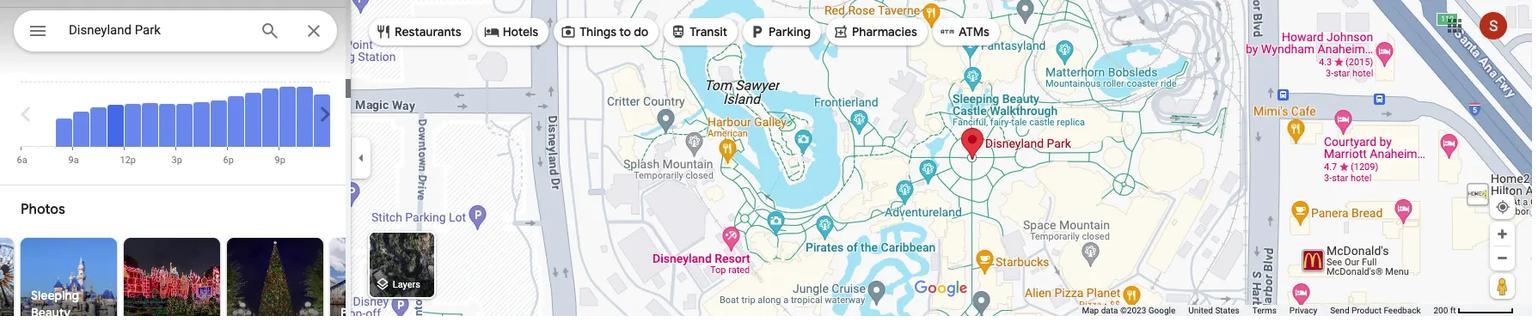 Task type: vqa. For each thing, say whether or not it's contained in the screenshot.
Walking image
no



Task type: describe. For each thing, give the bounding box(es) containing it.
2 96% busy at 8 pm. image from the top
[[262, 89, 278, 147]]

map
[[1082, 306, 1099, 316]]

google
[[1149, 306, 1176, 316]]

99% busy at 9 pm. image
[[275, 86, 295, 166]]

google account: sheryl atherton  
(sheryl.atherton@adept.ai) image
[[1480, 12, 1508, 39]]

data
[[1102, 306, 1119, 316]]

0% busy at 7 am. image
[[38, 86, 55, 147]]

sleeping beaut
[[31, 289, 103, 317]]

1 77% busy at 5 pm. image from the top
[[210, 86, 227, 147]]

united states
[[1189, 306, 1240, 316]]

1 46% busy at 8 am. image from the top
[[55, 86, 72, 147]]

collapse side panel image
[[352, 149, 371, 168]]

2 71% busy at 2 pm. image from the top
[[159, 104, 175, 147]]


[[28, 19, 48, 43]]

popular
[[21, 24, 69, 41]]

71% busy at 3 pm. image
[[172, 86, 192, 166]]

privacy button
[[1290, 305, 1318, 317]]

1 71% busy at 2 pm. image from the top
[[159, 86, 175, 147]]

photos
[[21, 202, 65, 219]]

parking button
[[743, 11, 821, 52]]

9p
[[275, 155, 285, 166]]

pharmacies button
[[827, 11, 928, 52]]

zoom in image
[[1497, 228, 1510, 241]]

69% busy at 11 am. image
[[107, 105, 123, 147]]

sleeping beaut button
[[0, 239, 154, 317]]

united states button
[[1189, 305, 1240, 317]]

 button
[[14, 10, 62, 55]]

terms button
[[1253, 305, 1277, 317]]

200 ft
[[1434, 306, 1457, 316]]

1 89% busy at 7 pm. image from the top
[[245, 86, 261, 147]]

zoom out image
[[1497, 252, 1510, 265]]

2 72% busy at 1 pm. image from the top
[[141, 103, 158, 147]]

restaurants
[[395, 24, 462, 40]]

videos image
[[0, 239, 14, 317]]

 search field
[[14, 10, 337, 55]]

6p
[[223, 155, 234, 166]]

states
[[1216, 306, 1240, 316]]

69% busy at 11 am. image
[[107, 86, 123, 147]]

transit
[[690, 24, 728, 40]]

popular times
[[21, 24, 108, 41]]



Task type: locate. For each thing, give the bounding box(es) containing it.
96% busy at 8 pm. image
[[262, 86, 278, 147], [262, 89, 278, 147]]

2 89% busy at 7 pm. image from the top
[[245, 93, 261, 147]]

things to do button
[[554, 11, 659, 52]]

83% busy at 6 pm. image
[[223, 86, 244, 166]]

2 73% busy at 4 pm. image from the top
[[193, 103, 209, 147]]

6a
[[17, 155, 27, 166]]

65% busy at 10 am. image left 69% busy at 11 am. image
[[90, 86, 106, 147]]

ft
[[1451, 306, 1457, 316]]

72% busy at 1 pm. image
[[141, 86, 158, 147], [141, 103, 158, 147]]

1 65% busy at 10 am. image from the top
[[90, 86, 106, 147]]

200
[[1434, 306, 1449, 316]]

sleeping
[[31, 289, 79, 304]]

1 96% busy at 8 pm. image from the top
[[262, 86, 278, 147]]

71% busy at 2 pm. image up 3p
[[159, 104, 175, 147]]

77% busy at 5 pm. image
[[210, 86, 227, 147], [210, 100, 227, 147]]

parking
[[769, 24, 811, 40]]

restaurants button
[[369, 11, 472, 52]]

2 46% busy at 8 am. image from the top
[[55, 119, 72, 147]]

58% busy at 9 am. image
[[68, 86, 89, 166]]

87% busy at 11 pm. image
[[314, 86, 330, 147], [314, 94, 330, 147]]

Disneyland Park field
[[14, 10, 337, 52]]

99% busy at 10 pm. image
[[296, 86, 313, 147], [296, 87, 313, 147]]

product
[[1352, 306, 1382, 316]]

1 73% busy at 4 pm. image from the top
[[193, 86, 209, 147]]

do
[[634, 24, 649, 40]]

terms
[[1253, 306, 1277, 316]]

1 87% busy at 11 pm. image from the top
[[314, 86, 330, 147]]

footer containing map data ©2023 google
[[1082, 305, 1434, 317]]

pharmacies
[[852, 24, 918, 40]]

feedback
[[1384, 306, 1421, 316]]

atms button
[[933, 11, 1000, 52]]

0% busy at 6 am. image
[[17, 86, 37, 166]]

46% busy at 8 am. image
[[55, 86, 72, 147], [55, 119, 72, 147]]

2 99% busy at 10 pm. image from the top
[[296, 87, 313, 147]]

3p
[[172, 155, 182, 166]]

200 ft button
[[1434, 306, 1515, 316]]

times
[[72, 24, 108, 41]]

map data ©2023 google
[[1082, 306, 1176, 316]]

send product feedback button
[[1331, 305, 1421, 317]]

65% busy at 10 am. image
[[90, 86, 106, 147], [90, 107, 106, 147]]

transit button
[[664, 11, 738, 52]]

atms
[[959, 24, 990, 40]]

footer
[[1082, 305, 1434, 317]]

73% busy at 4 pm. image
[[193, 86, 209, 147], [193, 103, 209, 147]]

google maps element
[[0, 0, 1533, 317]]

send
[[1331, 306, 1350, 316]]

things to do
[[580, 24, 649, 40]]

71% busy at 2 pm. image right 71% busy at 12 pm. image
[[159, 86, 175, 147]]

hotels
[[503, 24, 539, 40]]

12p
[[120, 155, 136, 166]]

send product feedback
[[1331, 306, 1421, 316]]

2 87% busy at 11 pm. image from the top
[[314, 94, 330, 147]]

9a
[[68, 155, 79, 166]]

65% busy at 10 am. image left 69% busy at 11 am. icon on the left top of page
[[90, 107, 106, 147]]

1 72% busy at 1 pm. image from the top
[[141, 86, 158, 147]]

privacy
[[1290, 306, 1318, 316]]

hotels button
[[477, 11, 549, 52]]

show your location image
[[1496, 200, 1511, 215]]

show street view coverage image
[[1491, 274, 1516, 299]]

None field
[[69, 20, 246, 40]]

2 77% busy at 5 pm. image from the top
[[210, 100, 227, 147]]

united
[[1189, 306, 1214, 316]]

1 99% busy at 10 pm. image from the top
[[296, 86, 313, 147]]

71% busy at 12 pm. image
[[120, 86, 141, 166]]

footer inside 'google maps' 'element'
[[1082, 305, 1434, 317]]

things
[[580, 24, 617, 40]]

popular times at disneyland park region
[[0, 8, 351, 166]]

layers
[[393, 280, 421, 291]]

to
[[620, 24, 631, 40]]

71% busy at 2 pm. image
[[159, 86, 175, 147], [159, 104, 175, 147]]

89% busy at 7 pm. image
[[245, 86, 261, 147], [245, 93, 261, 147]]

2 65% busy at 10 am. image from the top
[[90, 107, 106, 147]]

©2023
[[1121, 306, 1147, 316]]

none field inside disneyland park field
[[69, 20, 246, 40]]



